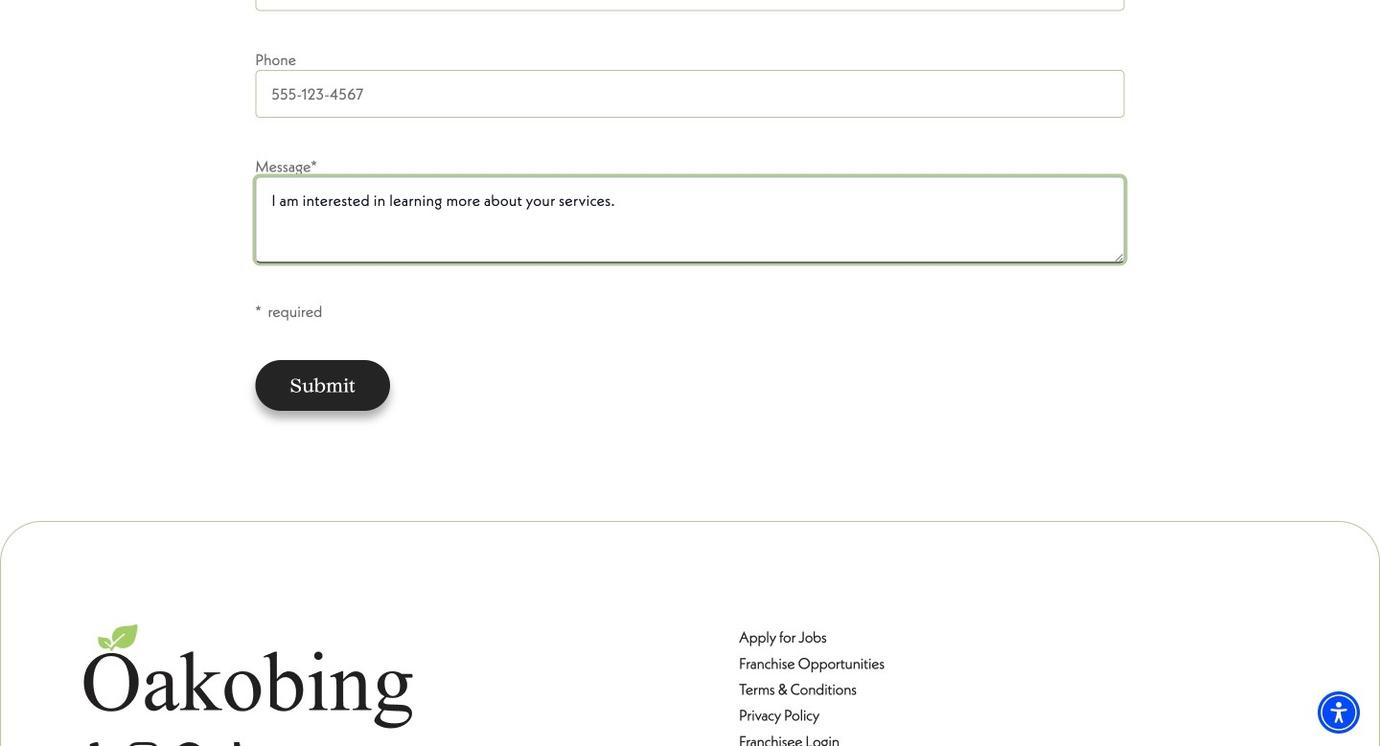 Task type: locate. For each thing, give the bounding box(es) containing it.
None email field
[[255, 0, 1125, 11]]

yelp logo image
[[84, 743, 114, 747]]

None text field
[[255, 177, 1125, 263]]

list
[[84, 743, 264, 747]]

None telephone field
[[255, 70, 1125, 118]]



Task type: vqa. For each thing, say whether or not it's contained in the screenshot.
1st list item from the bottom of the page
no



Task type: describe. For each thing, give the bounding box(es) containing it.
contact form element
[[255, 0, 1125, 411]]

facebook logo image
[[174, 743, 205, 747]]

tik tok logo image
[[218, 743, 249, 747]]

instagram logo image
[[128, 743, 159, 747]]



